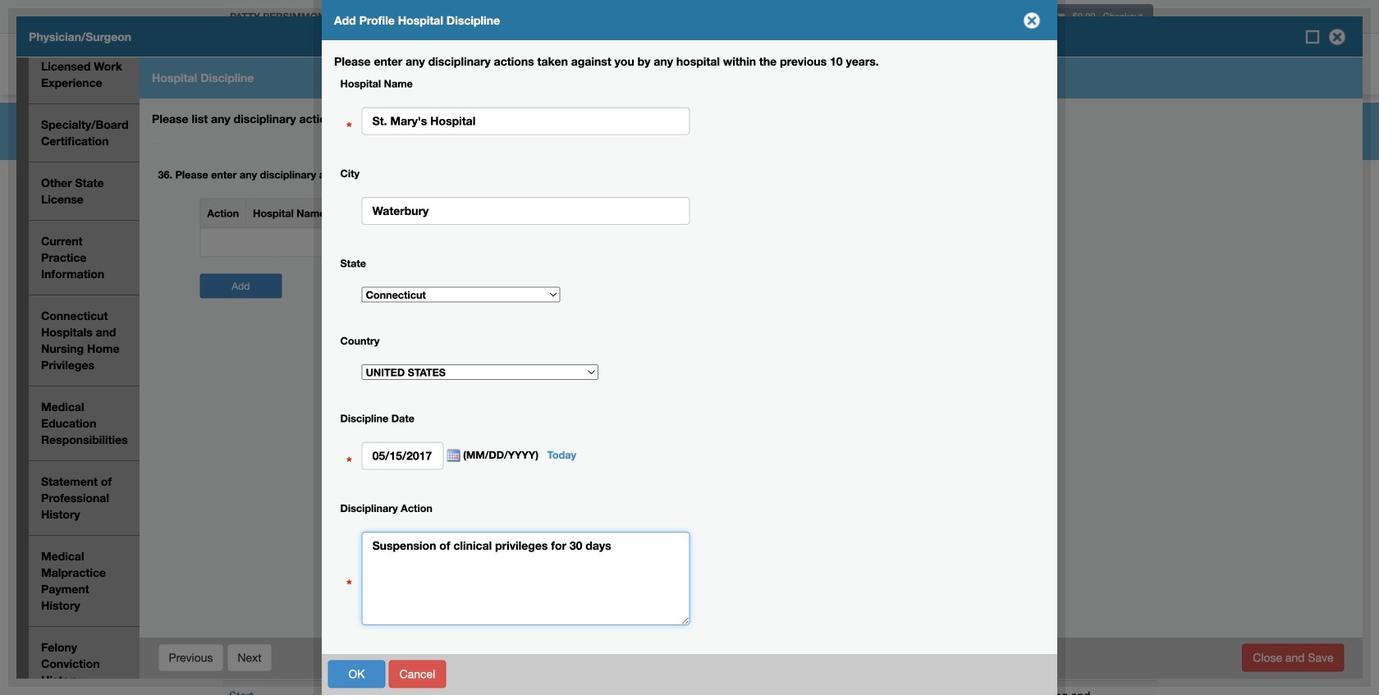 Task type: locate. For each thing, give the bounding box(es) containing it.
None button
[[158, 644, 224, 672], [227, 644, 272, 672], [1243, 644, 1345, 672], [328, 661, 386, 689], [389, 661, 446, 689], [158, 644, 224, 672], [227, 644, 272, 672], [1243, 644, 1345, 672], [328, 661, 386, 689], [389, 661, 446, 689]]

None image field
[[444, 450, 460, 463]]

close window image
[[1325, 24, 1351, 50]]

<b><center>state of connecticut<br>
 online elicense website</center></b> image
[[222, 37, 418, 64]]

None text field
[[362, 107, 690, 135], [362, 442, 444, 470], [362, 532, 690, 626], [362, 107, 690, 135], [362, 442, 444, 470], [362, 532, 690, 626]]

close window image
[[1019, 7, 1045, 34]]

None text field
[[362, 197, 690, 225]]

maximize/minimize image
[[1305, 29, 1321, 45]]



